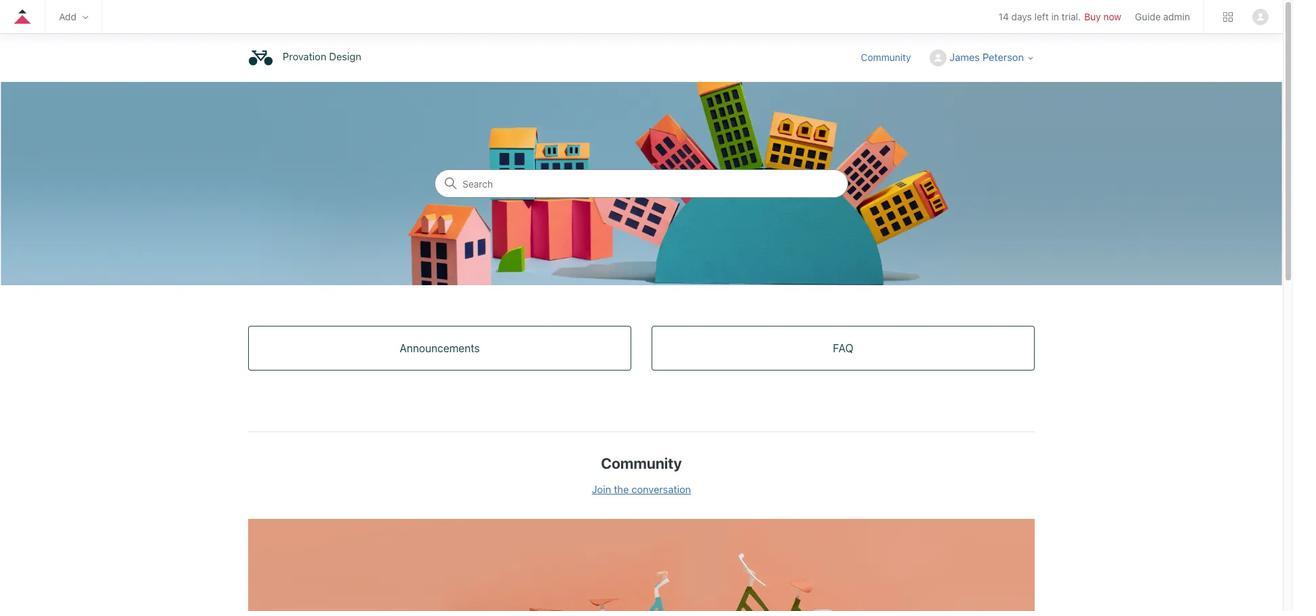 Task type: locate. For each thing, give the bounding box(es) containing it.
faq link
[[653, 327, 1035, 370]]

trial.
[[1062, 11, 1081, 23]]

1 vertical spatial community
[[601, 455, 682, 473]]

0 vertical spatial community
[[861, 51, 911, 63]]

navigation
[[0, 0, 1284, 37]]

james peterson
[[950, 51, 1024, 63]]

james
[[950, 51, 980, 63]]

days
[[1012, 11, 1032, 23]]

announcements link
[[249, 327, 631, 370]]

provation design link
[[248, 45, 368, 71]]

guide admin
[[1136, 11, 1191, 22]]

community
[[861, 51, 911, 63], [601, 455, 682, 473]]

guide admin link
[[1136, 11, 1191, 22]]

navigation containing add
[[0, 0, 1284, 37]]

14 days left in trial. buy now
[[999, 11, 1122, 23]]

now
[[1104, 11, 1122, 23]]

design
[[329, 51, 361, 63]]

guide
[[1136, 11, 1161, 22]]

add
[[59, 11, 77, 22]]

in
[[1052, 11, 1060, 23]]

user avatar image
[[1253, 8, 1269, 25]]

1 horizontal spatial community
[[861, 51, 911, 63]]

conversation
[[632, 484, 691, 496]]

None search field
[[435, 170, 849, 198]]

community main content
[[0, 82, 1284, 612]]

add button
[[59, 11, 88, 22]]

0 horizontal spatial community
[[601, 455, 682, 473]]

join the conversation
[[592, 484, 691, 496]]



Task type: vqa. For each thing, say whether or not it's contained in the screenshot.
Buy on the top right
yes



Task type: describe. For each thing, give the bounding box(es) containing it.
buy
[[1085, 11, 1101, 23]]

buy now link
[[1085, 11, 1122, 23]]

join the conversation link
[[592, 484, 691, 496]]

provation design
[[283, 51, 361, 63]]

faq
[[833, 343, 854, 355]]

provation
[[283, 51, 327, 63]]

community inside main content
[[601, 455, 682, 473]]

admin
[[1164, 11, 1191, 22]]

peterson
[[983, 51, 1024, 63]]

Search search field
[[436, 170, 848, 197]]

provation design help center home page image
[[248, 45, 273, 71]]

left
[[1035, 11, 1049, 23]]

the
[[614, 484, 629, 496]]

14
[[999, 11, 1009, 23]]

james peterson button
[[930, 50, 1035, 67]]

zendesk products image
[[1224, 12, 1233, 21]]

join
[[592, 484, 611, 496]]

announcements
[[400, 343, 480, 355]]

community link
[[861, 50, 925, 64]]



